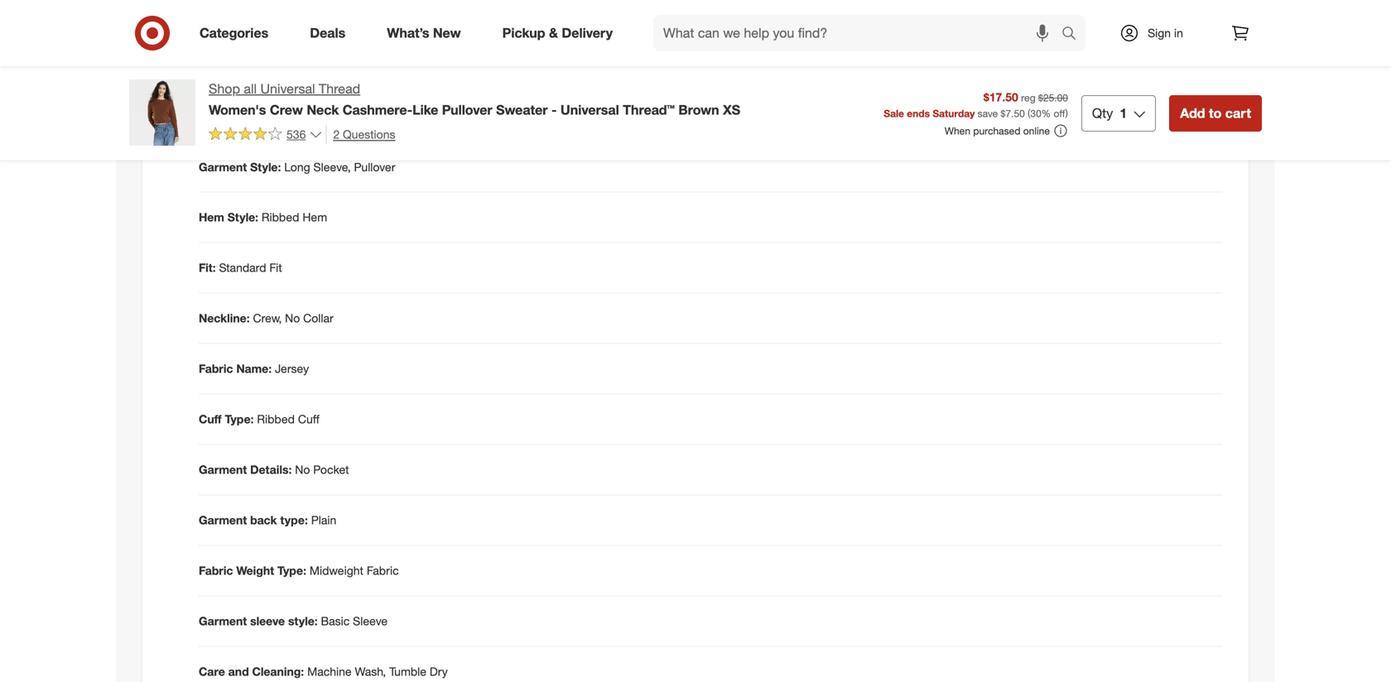 Task type: describe. For each thing, give the bounding box(es) containing it.
&
[[549, 25, 558, 41]]

jersey
[[275, 362, 309, 376]]

image of women's crew neck cashmere-like pullover sweater - universal thread™ brown xs image
[[129, 79, 195, 146]]

2 cuff from the left
[[298, 412, 319, 427]]

brown
[[678, 102, 719, 118]]

material:
[[199, 59, 247, 73]]

weight
[[236, 564, 274, 578]]

pickup
[[502, 25, 545, 41]]

like
[[412, 102, 438, 118]]

garment back type: plain
[[199, 513, 336, 528]]

fabric weight type: midweight fabric
[[199, 564, 399, 578]]

no for collar
[[285, 311, 300, 326]]

cart
[[1225, 105, 1251, 121]]

30
[[1030, 107, 1041, 119]]

wash,
[[355, 665, 386, 679]]

garment sleeve style: basic sleeve
[[199, 614, 388, 629]]

20%
[[382, 59, 405, 73]]

sleeve
[[250, 614, 285, 629]]

in
[[1174, 26, 1183, 40]]

1 cuff from the left
[[199, 412, 222, 427]]

)
[[1065, 107, 1068, 119]]

delivery
[[562, 25, 613, 41]]

deals link
[[296, 15, 366, 51]]

pickup & delivery link
[[488, 15, 633, 51]]

pocket
[[313, 463, 349, 477]]

length: below waist
[[199, 109, 307, 124]]

no for pocket
[[295, 463, 310, 477]]

1 horizontal spatial type:
[[277, 564, 306, 578]]

material: 77% recycled polyester, 20% acrylic, 3% spandex
[[199, 59, 516, 73]]

and
[[228, 665, 249, 679]]

garment for garment details: no pocket
[[199, 463, 247, 477]]

save
[[978, 107, 998, 119]]

2
[[333, 127, 340, 141]]

what's new link
[[373, 15, 482, 51]]

0 horizontal spatial universal
[[260, 81, 315, 97]]

style: for hem style:
[[227, 210, 258, 225]]

reg
[[1021, 91, 1036, 104]]

77%
[[250, 59, 274, 73]]

garment details: no pocket
[[199, 463, 349, 477]]

search
[[1054, 27, 1094, 43]]

purchased
[[973, 125, 1021, 137]]

fabric for fabric name: jersey
[[199, 362, 233, 376]]

care and cleaning: machine wash, tumble dry
[[199, 665, 448, 679]]

pickup & delivery
[[502, 25, 613, 41]]

deals
[[310, 25, 345, 41]]

cleaning:
[[252, 665, 304, 679]]

to
[[1209, 105, 1222, 121]]

garment for garment back type: plain
[[199, 513, 247, 528]]

plain
[[311, 513, 336, 528]]

all
[[244, 81, 257, 97]]

sweater
[[496, 102, 548, 118]]

2 questions link
[[326, 125, 395, 144]]

categories
[[200, 25, 268, 41]]

ends
[[907, 107, 930, 119]]

search button
[[1054, 15, 1094, 55]]

type:
[[280, 513, 308, 528]]

0 vertical spatial type:
[[225, 412, 254, 427]]

2 hem from the left
[[303, 210, 327, 225]]

1
[[1120, 105, 1127, 121]]

1 horizontal spatial universal
[[560, 102, 619, 118]]

1 hem from the left
[[199, 210, 224, 225]]

pullover inside shop all universal thread women's crew neck cashmere-like pullover sweater - universal thread™ brown xs
[[442, 102, 492, 118]]

basic
[[321, 614, 350, 629]]

3%
[[450, 59, 467, 73]]

saturday
[[933, 107, 975, 119]]

standard
[[219, 261, 266, 275]]

%
[[1041, 107, 1051, 119]]

fabric name: jersey
[[199, 362, 309, 376]]

536 link
[[209, 125, 322, 145]]

$17.50
[[984, 90, 1018, 104]]

long
[[284, 160, 310, 174]]

$
[[1001, 107, 1006, 119]]

add to cart
[[1180, 105, 1251, 121]]

What can we help you find? suggestions appear below search field
[[653, 15, 1066, 51]]

sleeve
[[353, 614, 388, 629]]

neck
[[307, 102, 339, 118]]

xs
[[723, 102, 740, 118]]

back
[[250, 513, 277, 528]]

fabric for fabric weight type: midweight fabric
[[199, 564, 233, 578]]

name:
[[236, 362, 272, 376]]

cuff type: ribbed cuff
[[199, 412, 319, 427]]



Task type: vqa. For each thing, say whether or not it's contained in the screenshot.
off
yes



Task type: locate. For each thing, give the bounding box(es) containing it.
garment down length:
[[199, 160, 247, 174]]

midweight
[[310, 564, 363, 578]]

garment for garment style: long sleeve, pullover
[[199, 160, 247, 174]]

0 vertical spatial style:
[[250, 160, 281, 174]]

1 vertical spatial no
[[295, 463, 310, 477]]

categories link
[[185, 15, 289, 51]]

recycled
[[277, 59, 325, 73]]

hem
[[199, 210, 224, 225], [303, 210, 327, 225]]

7.50
[[1006, 107, 1025, 119]]

questions
[[343, 127, 395, 141]]

below
[[243, 109, 275, 124]]

machine
[[307, 665, 352, 679]]

garment left details:
[[199, 463, 247, 477]]

fit
[[269, 261, 282, 275]]

type: down fabric name: jersey
[[225, 412, 254, 427]]

style: up "standard"
[[227, 210, 258, 225]]

thread™
[[623, 102, 675, 118]]

crew
[[270, 102, 303, 118]]

1 vertical spatial universal
[[560, 102, 619, 118]]

qty 1
[[1092, 105, 1127, 121]]

1 horizontal spatial cuff
[[298, 412, 319, 427]]

1 vertical spatial pullover
[[354, 160, 395, 174]]

-
[[551, 102, 557, 118]]

when
[[945, 125, 970, 137]]

(
[[1028, 107, 1030, 119]]

add
[[1180, 105, 1205, 121]]

thread
[[319, 81, 360, 97]]

ribbed
[[262, 210, 299, 225], [257, 412, 295, 427]]

2 questions
[[333, 127, 395, 141]]

1 vertical spatial style:
[[227, 210, 258, 225]]

1 horizontal spatial pullover
[[442, 102, 492, 118]]

cuff down fabric name: jersey
[[199, 412, 222, 427]]

what's new
[[387, 25, 461, 41]]

garment style: long sleeve, pullover
[[199, 160, 395, 174]]

pullover right 'like'
[[442, 102, 492, 118]]

cashmere-
[[343, 102, 412, 118]]

0 vertical spatial no
[[285, 311, 300, 326]]

3 garment from the top
[[199, 513, 247, 528]]

pullover down questions
[[354, 160, 395, 174]]

dry
[[430, 665, 448, 679]]

style: left the long
[[250, 160, 281, 174]]

0 horizontal spatial pullover
[[354, 160, 395, 174]]

universal right -
[[560, 102, 619, 118]]

no left pocket
[[295, 463, 310, 477]]

fit:
[[199, 261, 216, 275]]

ribbed up fit
[[262, 210, 299, 225]]

garment left sleeve
[[199, 614, 247, 629]]

shop all universal thread women's crew neck cashmere-like pullover sweater - universal thread™ brown xs
[[209, 81, 740, 118]]

neckline:
[[199, 311, 250, 326]]

fit: standard fit
[[199, 261, 282, 275]]

fabric left name: on the left of page
[[199, 362, 233, 376]]

length:
[[199, 109, 240, 124]]

sale
[[884, 107, 904, 119]]

4 garment from the top
[[199, 614, 247, 629]]

style:
[[250, 160, 281, 174], [227, 210, 258, 225]]

online
[[1023, 125, 1050, 137]]

2 garment from the top
[[199, 463, 247, 477]]

sleeve,
[[313, 160, 351, 174]]

hem down sleeve,
[[303, 210, 327, 225]]

no right crew,
[[285, 311, 300, 326]]

qty
[[1092, 105, 1113, 121]]

universal
[[260, 81, 315, 97], [560, 102, 619, 118]]

cuff down jersey
[[298, 412, 319, 427]]

fabric left the weight
[[199, 564, 233, 578]]

$25.00
[[1038, 91, 1068, 104]]

fabric right midweight
[[367, 564, 399, 578]]

add to cart button
[[1169, 95, 1262, 132]]

care
[[199, 665, 225, 679]]

hem style: ribbed hem
[[199, 210, 327, 225]]

1 vertical spatial type:
[[277, 564, 306, 578]]

spandex
[[470, 59, 516, 73]]

details:
[[250, 463, 292, 477]]

hem up fit:
[[199, 210, 224, 225]]

sign
[[1148, 26, 1171, 40]]

universal up crew
[[260, 81, 315, 97]]

women's
[[209, 102, 266, 118]]

style: for garment style:
[[250, 160, 281, 174]]

ribbed up garment details: no pocket
[[257, 412, 295, 427]]

ribbed for hem
[[262, 210, 299, 225]]

collar
[[303, 311, 333, 326]]

sign in
[[1148, 26, 1183, 40]]

garment
[[199, 160, 247, 174], [199, 463, 247, 477], [199, 513, 247, 528], [199, 614, 247, 629]]

536
[[286, 127, 306, 141]]

type:
[[225, 412, 254, 427], [277, 564, 306, 578]]

waist
[[279, 109, 307, 124]]

what's
[[387, 25, 429, 41]]

ribbed for cuff
[[257, 412, 295, 427]]

1 vertical spatial ribbed
[[257, 412, 295, 427]]

1 horizontal spatial hem
[[303, 210, 327, 225]]

neckline: crew, no collar
[[199, 311, 333, 326]]

garment left 'back'
[[199, 513, 247, 528]]

0 horizontal spatial hem
[[199, 210, 224, 225]]

0 horizontal spatial type:
[[225, 412, 254, 427]]

when purchased online
[[945, 125, 1050, 137]]

0 vertical spatial ribbed
[[262, 210, 299, 225]]

1 garment from the top
[[199, 160, 247, 174]]

sign in link
[[1105, 15, 1209, 51]]

type: right the weight
[[277, 564, 306, 578]]

pullover
[[442, 102, 492, 118], [354, 160, 395, 174]]

0 vertical spatial pullover
[[442, 102, 492, 118]]

fabric
[[199, 362, 233, 376], [199, 564, 233, 578], [367, 564, 399, 578]]

0 vertical spatial universal
[[260, 81, 315, 97]]

garment for garment sleeve style: basic sleeve
[[199, 614, 247, 629]]

tumble
[[389, 665, 426, 679]]

acrylic,
[[409, 59, 446, 73]]

new
[[433, 25, 461, 41]]

0 horizontal spatial cuff
[[199, 412, 222, 427]]



